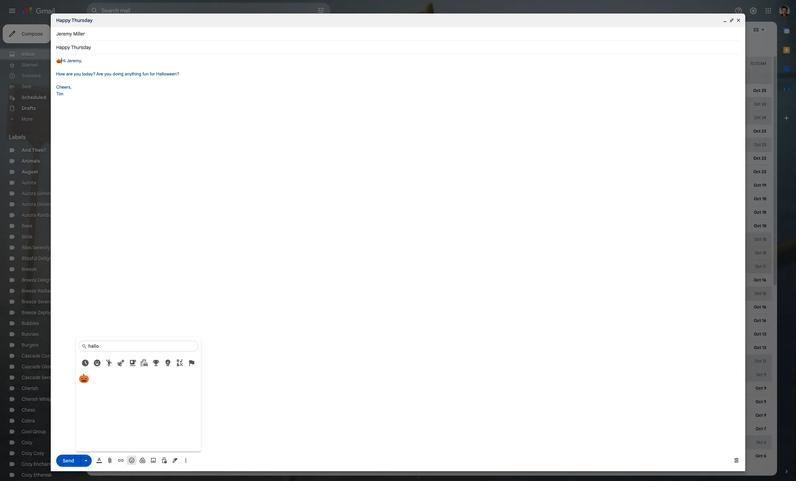 Task type: describe. For each thing, give the bounding box(es) containing it.
reminder,
[[355, 101, 376, 107]]

bjord
[[123, 454, 135, 460]]

aurora rainbow link
[[22, 212, 56, 219]]

reads: down "event"
[[723, 115, 736, 121]]

yet!
[[460, 427, 468, 433]]

cherish whispers link
[[22, 397, 59, 403]]

dinner tonight? row
[[87, 369, 773, 382]]

1 horizontal spatial #689
[[441, 440, 452, 446]]

close image
[[737, 18, 742, 23]]

1 horizontal spatial 1
[[564, 277, 566, 284]]

attach files image
[[107, 458, 114, 465]]

there!
[[581, 427, 593, 433]]

24 for attached
[[763, 115, 767, 120]]

2 oct 18 row from the top
[[87, 233, 773, 247]]

inbox link
[[22, 51, 35, 57]]

toggle split pane mode image
[[754, 26, 760, 33]]

1 you from the left
[[74, 71, 81, 77]]

row containing lungelo buthelezi
[[87, 328, 797, 342]]

more
[[22, 116, 33, 122]]

following up freindly
[[771, 345, 791, 351]]

halloween?
[[156, 71, 179, 77]]

1 powered by sibanye-stillwater sourcing event - sibanye-stillwater sa region sap s4 journey #154927 has been changed sibanye-stillwater made the following ch from the top
[[448, 345, 797, 351]]

moment
[[701, 427, 719, 433]]

multi factor authentication enabled (financial settings and login) hi tim, congratulations! you have successfully enabled multi factor authentication on your coupa supplier portal account for payment cell for oct 16
[[337, 291, 768, 297]]

1 oct 18 row from the top
[[87, 192, 773, 206]]

0 horizontal spatial transformation
[[395, 101, 437, 107]]

corporación
[[652, 277, 679, 284]]

labels navigation
[[0, 22, 87, 482]]

oct 18 for 3rd oct 18 "row" from the top
[[756, 251, 767, 256]]

oct 18 inside "multi factor authentication enabled (financial settings and login) hi tim, congratulations! you have successfully enabled multi factor authentication on your coupa supplier portal account for payment" row
[[755, 210, 767, 215]]

primary tab
[[87, 38, 172, 57]]

and for oct 18
[[467, 210, 475, 216]]

oct 17
[[756, 264, 767, 269]]

glimmer
[[37, 191, 55, 197]]

chan
[[789, 223, 797, 229]]

9 for fifth row from the top
[[765, 413, 767, 418]]

cozy for cozy cozy
[[22, 451, 32, 457]]

software for coupa notification powered by coupa software you received a new message with attachments on the message board from sibanye-stillwater. the message reads: good day, herewith attached
[[469, 115, 489, 121]]

hi for oct 18
[[491, 210, 495, 216]]

1 13 from the top
[[763, 332, 767, 337]]

invitó,
[[778, 277, 791, 284]]

sales
[[223, 427, 235, 433]]

today?
[[82, 71, 95, 77]]

5 18 from the top
[[763, 251, 767, 256]]

cozy enchanted link
[[22, 462, 57, 468]]

received for coupa notification powered by coupa software you received a new message on the message board from sibanye-stillwater. the message reads: sibanye-stillwater made the following c
[[513, 332, 532, 338]]

ethereal
[[34, 473, 52, 479]]

Subject field
[[56, 44, 741, 51]]

transformatio
[[759, 101, 797, 107]]

new for coupa notification powered by coupa software you received a new message on the message board from sibanye-stillwater. the message reads: sibanye-stillwater made the following c
[[537, 332, 546, 338]]

following left chan
[[768, 223, 787, 229]]

breeze for breeze delight
[[22, 277, 37, 284]]

2 sibanye-stillwater sourcing event - sibanye-stillwater sa region sap s4 journey #154927 has been changed from the top
[[190, 413, 443, 419]]

channel
[[236, 427, 255, 433]]

insert emoji ‪(⌘⇧2)‬ image
[[128, 458, 135, 465]]

(financial for oct 16
[[415, 291, 435, 297]]

0 horizontal spatial houston
[[296, 440, 314, 446]]

25
[[762, 88, 767, 93]]

promotions, 5 new messages, tab
[[172, 38, 258, 57]]

row containing ismael rodriguez
[[87, 355, 797, 369]]

still
[[478, 427, 485, 433]]

received for coupa notification powered by coupa software you received a new message on the message board from sibanye-stillwater. the message reads: good day bidder please note licensing
[[513, 399, 532, 406]]

c
[[795, 332, 797, 338]]

just inside cell
[[222, 454, 232, 460]]

new for coupa notification powered by coupa software you received a new message on the message board from sibanye-stillwater. the message reads: good day bidder please note licensing
[[190, 399, 201, 406]]

lo
[[773, 277, 777, 284]]

cascade serenity
[[22, 375, 59, 381]]

radiance
[[38, 288, 58, 294]]

anything
[[125, 71, 141, 77]]

23 for third oct 23 row from the top of the main content containing reminder, digital transformation f... #157023, ends in less than 1 day powered by coupa software sibanye-stillwater has invited you, tim burton enterprises to sourcing event digital transformatio
[[762, 169, 767, 174]]

houston for powered by the university of texas health science center at houston sourcing event - utpb- anesthesiology assistant program
[[653, 156, 671, 162]]

1 vertical spatial good
[[713, 399, 725, 406]]

1 oct 13 from the top
[[755, 332, 767, 337]]

cascade for cascade serenity
[[22, 375, 41, 381]]

august
[[22, 169, 38, 175]]

2 de from the left
[[707, 277, 712, 284]]

advanced search options image
[[314, 4, 328, 17]]

proporcionado
[[575, 277, 607, 284]]

happy thursday dialog
[[51, 14, 746, 472]]

visibility
[[225, 386, 245, 392]]

animals
[[22, 158, 40, 164]]

Message Body text field
[[56, 58, 741, 448]]

group
[[33, 429, 46, 435]]

17
[[763, 264, 767, 269]]

reminder, digital transformation f... #157023, ends in less than 1 day powered by coupa software sibanye-stillwater has invited you, tim burton enterprises to sourcing event digital transformatio
[[355, 101, 797, 107]]

oct 9 for maximize your visibility on the coupa supplier portal row
[[756, 386, 767, 391]]

(financial for oct 18
[[426, 210, 447, 216]]

are
[[66, 71, 73, 77]]

notification for coupa notification powered by coupa software you received a new message with attachments on the message board from sibanye-stillwater. the message reads: good day, herewith attached
[[402, 115, 427, 121]]

burton
[[661, 101, 675, 107]]

ajuste
[[443, 277, 460, 284]]

9 for maximize your visibility on the coupa supplier portal row
[[765, 386, 767, 391]]

tab list inside main content
[[87, 38, 778, 57]]

row containing new message received for sibanye-stillwater sa region sap s4 journey - event #154927
[[87, 396, 797, 409]]

you for coupa notification powered by coupa software you received a new message on the message board from sibanye-stillwater. the message reads: good day bidder please note licensing
[[504, 399, 512, 406]]

zephyr
[[38, 310, 53, 316]]

3 oct 18 row from the top
[[87, 247, 773, 260]]

tim, for oct 16
[[485, 291, 494, 297]]

24 for digital
[[763, 102, 767, 107]]

a for coupa notification powered by coupa software you received a new message with attachments on the message board from sibanye-stillwater. the message reads: good day, herewith attached
[[518, 115, 521, 121]]

connect
[[190, 427, 210, 433]]

received for coupa notification powered by coupa software you received a new message on the message board from sibanye-stillwater. the message reads: good day bidder please note licensing
[[223, 399, 245, 406]]

oct 9 for fifth row from the top
[[756, 413, 767, 418]]

successfully for oct 16
[[552, 291, 578, 297]]

recordatorio:
[[391, 277, 420, 284]]

stillwater. for good
[[647, 399, 668, 406]]

bjord umlaut
[[123, 454, 153, 460]]

labels heading
[[9, 134, 72, 141]]

hello
[[569, 427, 579, 433]]

oct inside reminder, digital transformation f... #157023, ends in less than 1 day powered by coupa software sibanye-stillwater has invited you, tim burton enterprises to sourcing event digital transformatio row
[[755, 102, 762, 107]]

account for oct 18
[[734, 210, 752, 216]]

wait,
[[414, 427, 424, 433]]

23 for 2nd oct 23 row from the bottom of the main content containing reminder, digital transformation f... #157023, ends in less than 1 day powered by coupa software sibanye-stillwater has invited you, tim burton enterprises to sourcing event digital transformatio
[[763, 142, 767, 147]]

aurora glimmer link
[[22, 191, 55, 197]]

1 sibanye-stillwater sourcing event - sibanye-stillwater sa region sap s4 journey #154927 has been changed from the top
[[190, 345, 443, 351]]

than
[[492, 101, 502, 107]]

new for coupa notification powered by coupa software you received a new message with attachments on the message board from sibanye-stillwater. the message reads: good day, herewith attached
[[522, 115, 531, 121]]

2 oct 23 row from the top
[[87, 138, 773, 152]]

0 horizontal spatial 1
[[503, 101, 505, 107]]

cherish link
[[22, 386, 38, 392]]

account for oct 16
[[723, 291, 740, 297]]

day inside reminder, digital transformation f... #157023, ends in less than 1 day powered by coupa software sibanye-stillwater has invited you, tim burton enterprises to sourcing event digital transformatio row
[[506, 101, 514, 107]]

cozy link
[[22, 440, 32, 446]]

umlaut
[[136, 454, 153, 460]]

oct 16 inside "multi factor authentication enabled (financial settings and login) hi tim, congratulations! you have successfully enabled multi factor authentication on your coupa supplier portal account for payment" row
[[755, 291, 767, 296]]

oct 17 row
[[87, 260, 773, 274]]

multi factor authentication enabled (financial settings and login) hi tim, congratulations! you have successfully enabled multi factor authentication on your coupa supplier portal account for payment for oct 18
[[348, 210, 779, 216]]

oct 19
[[755, 183, 767, 188]]

new message received for utpb- anesthesiology assistant program  - event #689
[[190, 359, 367, 365]]

tim, for oct 18
[[496, 210, 505, 216]]

oct 23 for 2nd oct 23 row from the bottom of the main content containing reminder, digital transformation f... #157023, ends in less than 1 day powered by coupa software sibanye-stillwater has invited you, tim burton enterprises to sourcing event digital transformatio
[[755, 142, 767, 147]]

multi factor authentication enabled (financial settings and login) hi tim, congratulations! you have successfully enabled multi factor authentication on your coupa supplier portal account for payment for oct 16
[[337, 291, 768, 297]]

received for coupa notification powered by coupa software you received a new message on the message board from sibanye-stillwater. the message reads: sibanye-stillwater made the following c
[[223, 332, 245, 338]]

today!
[[256, 427, 271, 433]]

1 vertical spatial to
[[720, 427, 724, 433]]

sourcing inside powered by sibanye-stillwater sourcing event - digital transformation flex capacity #157023 has been changed sibanye-stillwater made the following chan row
[[512, 223, 531, 229]]

delight for blissful delight
[[38, 256, 53, 262]]

received for coupa notification powered by coupa software you received a new message on the message board from the university of texas health science center at houston. the message reads: just a freindly
[[483, 359, 502, 365]]

oct 16 inside recordatorio: etapa de ajuste documenta... #120184 concluye en menos de 1 día proporcionado por coupa software corporación colombiana de investigación agropecuaria lo invitó, tim row
[[755, 278, 767, 283]]

coupa notification powered by coupa software you received a new message with attachments on the message board from sibanye-stillwater. the message reads: good day, herewith attached cell
[[387, 115, 797, 121]]

licensing
[[777, 399, 797, 406]]

congratulations! for oct 16
[[495, 291, 530, 297]]

2 13 from the top
[[763, 346, 767, 351]]

settings for oct 18
[[448, 210, 466, 216]]

new for coupa notification powered by coupa software you received a new message on the message board from the university of texas health science center at houston. the message reads: just a freindly
[[190, 359, 200, 365]]

thursday
[[72, 17, 93, 23]]

you for coupa notification powered by coupa software you received a new message on the message board from sibanye-stillwater. the message reads: sibanye-stillwater made the following c
[[504, 332, 512, 338]]

the inside coupa notification powered by coupa software you received a new message with attachments on the message board from sibanye-stillwater. the message reads: good day, herewith attached row
[[693, 115, 701, 121]]

minimize image
[[723, 18, 728, 23]]

1 horizontal spatial just
[[768, 359, 777, 365]]

aurora for aurora glisten
[[22, 202, 36, 208]]

bidder
[[735, 399, 749, 406]]

coupa notification powered by coupa software you received a new message on the message board from sibanye-stillwater. the message reads: sibanye-stillwater made the following c
[[401, 332, 797, 338]]

few
[[304, 427, 313, 433]]

1 ch from the top
[[792, 345, 797, 351]]

board for sibanye-
[[603, 332, 616, 338]]

bliss serenity
[[22, 245, 50, 251]]

rodriguez
[[138, 359, 159, 365]]

bliss
[[22, 245, 32, 251]]

1 vertical spatial transformation
[[567, 223, 609, 229]]

0 vertical spatial oct 6
[[757, 440, 767, 446]]

oct inside recordatorio: etapa de ajuste documenta... #120184 concluye en menos de 1 día proporcionado por coupa software corporación colombiana de investigación agropecuaria lo invitó, tim row
[[755, 278, 762, 283]]

notification for coupa notification powered by coupa software you received a new message on the message board from sibanye-stillwater. the message reads: sibanye-stillwater made the following c
[[417, 332, 441, 338]]

etapa
[[421, 277, 435, 284]]

row containing connect your sales channel today! it takes just a few clicks
[[87, 423, 773, 436]]

cool
[[22, 429, 32, 435]]

hi jeremy,
[[62, 58, 82, 63]]

following left c
[[775, 332, 794, 338]]

lungelo
[[123, 332, 141, 338]]

compose
[[22, 31, 43, 37]]

message for sibanye-
[[582, 332, 602, 338]]

breeze for breeze radiance
[[22, 288, 37, 294]]

día
[[567, 277, 574, 284]]

breeze delight
[[22, 277, 53, 284]]

just
[[290, 427, 299, 433]]

settings for oct 16
[[436, 291, 454, 297]]

serenity for bliss serenity
[[33, 245, 50, 251]]

2 oct 16 row from the top
[[87, 314, 773, 328]]

from for sibanye-
[[617, 332, 627, 338]]

enabled for oct 16
[[396, 291, 414, 297]]

houston for powered by the university of texas health science center at houston sourcing event - utpb- anesthesiology assistant program #689 has 
[[630, 440, 648, 446]]

insert photo image
[[150, 458, 157, 465]]

board for good
[[603, 399, 616, 406]]

powered by the university of texas health science center at houston sourcing event - utpb- anesthesiology assistant program
[[521, 156, 797, 162]]

reads: up houston.
[[699, 332, 712, 338]]

day,
[[750, 115, 759, 121]]

oct 12
[[756, 359, 767, 364]]

successfully for oct 18
[[563, 210, 590, 216]]

supplier for oct 16
[[690, 291, 708, 297]]

row containing the university of texas health science center at houston sourcing event - utpb- anesthesiology assistant program  #689 has been changed
[[87, 436, 797, 450]]

23 for 1st oct 23 row
[[762, 129, 767, 134]]

compose button
[[3, 24, 51, 43]]

have for oct 18
[[552, 210, 562, 216]]

breeze serene link
[[22, 299, 53, 305]]

5 row from the top
[[87, 409, 797, 423]]

cascade cozy
[[22, 353, 52, 359]]

bees link
[[22, 223, 32, 229]]

how
[[56, 71, 65, 77]]

portal for oct 16
[[709, 291, 722, 297]]

sourcing inside powered by the university of texas health science center at houston sourcing event - utpb- anesthesiology assistant program row
[[672, 156, 691, 162]]

aurora for aurora glimmer
[[22, 191, 36, 197]]

blissful
[[22, 256, 37, 262]]

cozy for cozy ethereal
[[22, 473, 32, 479]]

search mail image
[[89, 5, 101, 17]]

chess link
[[22, 408, 35, 414]]

birds
[[22, 234, 33, 240]]

aurora rainbow
[[22, 212, 56, 219]]

2 you from the left
[[104, 71, 112, 77]]

reminder, digital transformation f... #157023, ends in less than 1 day powered by coupa software sibanye-stillwater has invited you, tim burton enterprises to sourcing event digital transformatio cell
[[355, 101, 797, 107]]

you for coupa notification powered by coupa software you received a new message with attachments on the message board from sibanye-stillwater. the message reads: good day, herewith attached
[[490, 115, 497, 121]]

ismael
[[123, 359, 136, 365]]

a for coupa notification powered by coupa software you received a new message on the message board from sibanye-stillwater. the message reads: good day bidder please note licensing
[[533, 399, 535, 406]]

starred
[[22, 62, 38, 68]]

0 horizontal spatial #689
[[356, 359, 367, 365]]

tim inside cheers, tim
[[56, 91, 63, 96]]

breeze for breeze zephyr
[[22, 310, 37, 316]]

oct 18 inside powered by sibanye-stillwater sourcing event - digital transformation flex capacity #157023 has been changed sibanye-stillwater made the following chan row
[[755, 224, 767, 229]]

received for coupa notification powered by coupa software you received a new message with attachments on the message board from sibanye-stillwater. the message reads: good day, herewith attached
[[499, 115, 517, 121]]

19
[[763, 183, 767, 188]]

bubbles
[[22, 321, 39, 327]]

recordatorio: etapa de ajuste documenta... #120184 concluye en menos de 1 día proporcionado por coupa software corporación colombiana de investigación agropecuaria lo invitó, tim cell
[[391, 277, 797, 284]]

cozy up cascade glisten at the bottom left of the page
[[42, 353, 52, 359]]

scheduled link
[[22, 95, 46, 101]]

cozy ethereal link
[[22, 473, 52, 479]]

aurora glisten
[[22, 202, 52, 208]]

1 horizontal spatial digital
[[549, 223, 566, 229]]

stillwater. for sibanye-
[[647, 332, 668, 338]]

serenity for cascade serenity
[[42, 375, 59, 381]]

board for science
[[573, 359, 586, 365]]

new for coupa notification powered by coupa software you received a new message on the message board from sibanye-stillwater. the message reads: sibanye-stillwater made the following c
[[190, 332, 201, 338]]

cascade glisten
[[22, 364, 57, 370]]

and then?
[[22, 147, 46, 153]]



Task type: vqa. For each thing, say whether or not it's contained in the screenshot.
Support "Icon" on the right
no



Task type: locate. For each thing, give the bounding box(es) containing it.
notification for coupa notification powered by coupa software you received a new message on the message board from the university of texas health science center at houston. the message reads: just a freindly
[[387, 359, 412, 365]]

powered by the university of texas health science center at houston sourcing event - utpb- anesthesiology assistant program cell
[[521, 156, 797, 162]]

9
[[765, 373, 767, 378], [765, 386, 767, 391], [765, 400, 767, 405], [765, 413, 767, 418]]

2 row from the top
[[87, 342, 797, 355]]

following
[[768, 223, 787, 229], [775, 332, 794, 338], [771, 345, 791, 351], [771, 413, 791, 419]]

1 cherish from the top
[[22, 386, 38, 392]]

to right moment
[[720, 427, 724, 433]]

2 horizontal spatial #689
[[776, 440, 787, 446]]

glisten up "cascade serenity"
[[42, 364, 57, 370]]

oct inside "oct 25" row
[[754, 88, 761, 93]]

reminder, digital transformation f... #157023, ends in less than 1 day powered by coupa software sibanye-stillwater has invited you, tim burton enterprises to sourcing event digital transformatio row
[[87, 98, 797, 111]]

health
[[598, 156, 612, 162], [649, 359, 663, 365], [241, 440, 255, 446], [575, 440, 590, 446]]

#154927
[[377, 332, 397, 338], [380, 345, 399, 351], [649, 345, 667, 351], [377, 399, 397, 406], [380, 413, 399, 419], [649, 413, 667, 419]]

0 vertical spatial and
[[467, 210, 475, 216]]

the university of texas health science center at houston sourcing event - utpb- anesthesiology assistant program  #689 has been changed
[[190, 440, 494, 446]]

1 vertical spatial multi factor authentication enabled (financial settings and login) hi tim, congratulations! you have successfully enabled multi factor authentication on your coupa supplier portal account for payment row
[[87, 287, 773, 301]]

1 new from the top
[[190, 332, 201, 338]]

oct 9 down oct 12
[[757, 373, 767, 378]]

supplier for oct 18
[[702, 210, 719, 216]]

oct 9 up please
[[756, 386, 767, 391]]

cascade for cascade cozy
[[22, 353, 41, 359]]

your
[[676, 210, 685, 216], [664, 291, 674, 297], [213, 386, 224, 392], [211, 427, 222, 433], [655, 427, 665, 433], [744, 427, 754, 433]]

0 horizontal spatial and
[[455, 291, 463, 297]]

0 vertical spatial transformation
[[395, 101, 437, 107]]

0 vertical spatial just
[[768, 359, 777, 365]]

aurora for aurora rainbow
[[22, 212, 36, 219]]

0 horizontal spatial you
[[74, 71, 81, 77]]

insert signature image
[[172, 458, 179, 465]]

new message received for sibanye-stillwater sa region sap s4 journey - event #154927 up new message received for utpb- anesthesiology assistant program  - event #689
[[190, 332, 397, 338]]

new up the dinner
[[190, 359, 200, 365]]

transformation down "oct 25" row at top
[[395, 101, 437, 107]]

oct inside powered by sibanye-stillwater sourcing event - digital transformation flex capacity #157023 has been changed sibanye-stillwater made the following chan row
[[755, 224, 762, 229]]

0 vertical spatial delight
[[38, 256, 53, 262]]

0 vertical spatial sibanye-stillwater sourcing event - sibanye-stillwater sa region sap s4 journey #154927 has been changed
[[190, 345, 443, 351]]

1 row from the top
[[87, 328, 797, 342]]

7 row from the top
[[87, 436, 797, 450]]

breeze for breeze serene
[[22, 299, 37, 305]]

1 cascade from the top
[[22, 353, 41, 359]]

1 vertical spatial have
[[540, 291, 550, 297]]

payment down the 19
[[760, 210, 779, 216]]

2 multi factor authentication enabled (financial settings and login) hi tim, congratulations! you have successfully enabled multi factor authentication on your coupa supplier portal account for payment row from the top
[[87, 287, 773, 301]]

breeze down blissful
[[22, 267, 37, 273]]

🎃 image
[[56, 59, 62, 64]]

settings down recordatorio: etapa de ajuste documenta... #120184 concluye en menos de 1 día proporcionado por coupa software corporación colombiana de investigación agropecuaria lo invitó, tim row
[[436, 291, 454, 297]]

1 oct 23 row from the top
[[87, 125, 773, 138]]

lungelo buthelezi 2
[[123, 332, 168, 338]]

powered by sibanye-stillwater sourcing event - sibanye-stillwater sa region sap s4 journey #154927 has been changed sibanye-stillwater made the following ch up congratulations
[[448, 413, 797, 419]]

multi factor authentication enabled (financial settings and login) hi tim, congratulations! you have successfully enabled multi factor authentication on your coupa supplier portal account for payment row down oct 19 row
[[87, 206, 779, 220]]

drafts
[[22, 105, 36, 111]]

enabled up powered by sibanye-stillwater sourcing event - digital transformation flex capacity #157023 has been changed sibanye-stillwater made the following chan cell
[[591, 210, 608, 216]]

0 horizontal spatial hi
[[62, 58, 66, 63]]

cozy
[[42, 353, 52, 359], [22, 440, 32, 446], [22, 451, 32, 457], [34, 451, 44, 457], [22, 462, 32, 468], [22, 473, 32, 479]]

less
[[483, 101, 491, 107]]

oct 18 row up etapa
[[87, 247, 773, 260]]

login) for oct 16
[[465, 291, 478, 297]]

message
[[606, 115, 626, 121], [582, 332, 602, 338], [553, 359, 572, 365], [582, 399, 602, 406]]

enabled up powered by sibanye-stillwater sourcing event - digital transformation flex capacity #157023 has been changed sibanye-stillwater made the following chan row
[[408, 210, 425, 216]]

oct 6 right discard draft ‪(⌘⇧d)‬ image
[[756, 454, 767, 459]]

cascade for cascade glisten
[[22, 364, 41, 370]]

1 vertical spatial 24
[[763, 115, 767, 120]]

1 vertical spatial enabled
[[396, 291, 414, 297]]

oct inside maximize your visibility on the coupa supplier portal row
[[756, 386, 764, 391]]

9 up 7
[[765, 413, 767, 418]]

1 vertical spatial oct 13
[[755, 346, 767, 351]]

7
[[765, 427, 767, 432]]

just right 12
[[768, 359, 777, 365]]

de left día
[[557, 277, 563, 284]]

1 vertical spatial (financial
[[415, 291, 435, 297]]

birds link
[[22, 234, 33, 240]]

payment down 'agropecuaria' on the bottom
[[749, 291, 768, 297]]

sibanye-
[[577, 101, 596, 107], [652, 115, 671, 121], [472, 223, 491, 229], [706, 223, 726, 229], [254, 332, 274, 338], [628, 332, 647, 338], [713, 332, 732, 338], [190, 345, 211, 351], [274, 345, 295, 351], [474, 345, 493, 351], [551, 345, 570, 351], [710, 345, 729, 351], [254, 399, 274, 406], [628, 399, 647, 406], [190, 413, 211, 419], [274, 413, 295, 419], [474, 413, 493, 419], [551, 413, 570, 419], [710, 413, 729, 419]]

0 horizontal spatial digital
[[377, 101, 394, 107]]

serene
[[38, 299, 53, 305]]

multi factor authentication enabled (financial settings and login) hi tim, congratulations! you have successfully enabled multi factor authentication on your coupa supplier portal account for payment row down etapa
[[87, 287, 773, 301]]

oct 9 inside maximize your visibility on the coupa supplier portal row
[[756, 386, 767, 391]]

0 vertical spatial tim,
[[496, 210, 505, 216]]

multi factor authentication enabled (financial settings and login) hi tim, congratulations! you have successfully enabled multi factor authentication on your coupa supplier portal account for payment cell
[[348, 210, 779, 216], [337, 291, 768, 297]]

1 vertical spatial 6
[[765, 454, 767, 459]]

for inside message body text field
[[150, 71, 155, 77]]

9 for row containing new message received for sibanye-stillwater sa region sap s4 journey - event #154927
[[765, 400, 767, 405]]

1 vertical spatial sibanye-stillwater sourcing event - sibanye-stillwater sa region sap s4 journey #154927 has been changed
[[190, 413, 443, 419]]

has
[[665, 223, 673, 229], [400, 345, 409, 351], [668, 345, 676, 351], [400, 413, 409, 419], [668, 413, 676, 419], [454, 440, 462, 446], [788, 440, 796, 446]]

oct 9 up oct 7
[[756, 413, 767, 418]]

8 row from the top
[[87, 450, 773, 477]]

2 cherish from the top
[[22, 397, 38, 403]]

have for oct 16
[[540, 291, 550, 297]]

(financial up powered by sibanye-stillwater sourcing event - digital transformation flex capacity #157023 has been changed sibanye-stillwater made the following chan row
[[426, 210, 447, 216]]

from for good
[[617, 399, 627, 406]]

takes
[[276, 427, 289, 433]]

hi
[[62, 58, 66, 63], [491, 210, 495, 216], [479, 291, 484, 297]]

oct 9 inside dinner tonight? 'row'
[[757, 373, 767, 378]]

6 row from the top
[[87, 423, 773, 436]]

oct 25
[[754, 88, 767, 93]]

0 vertical spatial multi factor authentication enabled (financial settings and login) hi tim, congratulations! you have successfully enabled multi factor authentication on your coupa supplier portal account for payment
[[348, 210, 779, 216]]

3 breeze from the top
[[22, 288, 37, 294]]

3 18 from the top
[[763, 224, 767, 229]]

new message received for sibanye-stillwater sa region sap s4 journey - event #154927 up just
[[190, 399, 397, 406]]

region
[[305, 332, 321, 338], [325, 345, 341, 351], [598, 345, 613, 351], [305, 399, 321, 406], [325, 413, 341, 419], [598, 413, 613, 419]]

0 vertical spatial 13
[[763, 332, 767, 337]]

0 vertical spatial to
[[702, 101, 706, 107]]

you inside coupa notification powered by coupa software you received a new message with attachments on the message board from sibanye-stillwater. the message reads: good day, herewith attached row
[[490, 115, 497, 121]]

main content
[[87, 22, 797, 482]]

1 de from the left
[[557, 277, 563, 284]]

row
[[87, 328, 797, 342], [87, 342, 797, 355], [87, 355, 797, 369], [87, 396, 797, 409], [87, 409, 797, 423], [87, 423, 773, 436], [87, 436, 797, 450], [87, 450, 773, 477]]

1 aurora from the top
[[22, 180, 36, 186]]

herewith
[[760, 115, 779, 121]]

1 vertical spatial supplier
[[690, 291, 708, 297]]

1 vertical spatial oct 6
[[756, 454, 767, 459]]

1 vertical spatial multi factor authentication enabled (financial settings and login) hi tim, congratulations! you have successfully enabled multi factor authentication on your coupa supplier portal account for payment
[[337, 291, 768, 297]]

delight down bliss serenity link
[[38, 256, 53, 262]]

oct 18 for 2nd oct 18 "row"
[[756, 237, 767, 242]]

important according to google magic. switch
[[112, 453, 119, 460]]

oct
[[754, 88, 761, 93], [755, 102, 762, 107], [755, 115, 762, 120], [754, 129, 761, 134], [755, 142, 762, 147], [754, 156, 761, 161], [754, 169, 761, 174], [755, 183, 762, 188], [755, 197, 762, 202], [755, 210, 762, 215], [755, 224, 762, 229], [756, 237, 762, 242], [756, 251, 762, 256], [756, 264, 762, 269], [755, 278, 762, 283], [755, 291, 762, 296], [755, 305, 762, 310], [755, 318, 762, 324], [755, 332, 762, 337], [755, 346, 762, 351], [756, 359, 762, 364], [757, 373, 764, 378], [756, 386, 764, 391], [756, 400, 764, 405], [756, 413, 764, 418], [757, 427, 764, 432], [757, 440, 764, 446], [756, 454, 764, 459]]

recordatorio: etapa de ajuste documenta... #120184 concluye en menos de 1 día proporcionado por coupa software corporación colombiana de investigación agropecuaria lo invitó, tim row
[[87, 274, 797, 287]]

hi for oct 16
[[479, 291, 484, 297]]

1 left día
[[564, 277, 566, 284]]

1
[[503, 101, 505, 107], [564, 277, 566, 284]]

how are you today? are you doing anything fun for halloween?
[[56, 71, 179, 77]]

10:10 am row
[[87, 57, 773, 84]]

breeze up bubbles link
[[22, 310, 37, 316]]

- inside cell
[[219, 454, 221, 460]]

ismael rodriguez
[[123, 359, 159, 365]]

1 vertical spatial cascade
[[22, 364, 41, 370]]

tab list
[[778, 22, 797, 457], [87, 38, 778, 57], [79, 357, 199, 370]]

cherish for cherish whispers
[[22, 397, 38, 403]]

aurora glimmer
[[22, 191, 55, 197]]

2 vertical spatial new
[[190, 399, 201, 406]]

oct inside dinner tonight? 'row'
[[757, 373, 764, 378]]

1 vertical spatial tim,
[[485, 291, 494, 297]]

hi inside message body text field
[[62, 58, 66, 63]]

oct 18 row up the oct 17 row
[[87, 233, 773, 247]]

and
[[22, 147, 31, 153]]

2 oct 13 from the top
[[755, 346, 767, 351]]

9 up 'note'
[[765, 386, 767, 391]]

16 inside "multi factor authentication enabled (financial settings and login) hi tim, congratulations! you have successfully enabled multi factor authentication on your coupa supplier portal account for payment" row
[[763, 291, 767, 296]]

older image
[[740, 26, 747, 33]]

message for science
[[553, 359, 572, 365]]

doing
[[113, 71, 124, 77]]

1 vertical spatial login)
[[465, 291, 478, 297]]

login) for oct 18
[[476, 210, 490, 216]]

0 vertical spatial settings
[[448, 210, 466, 216]]

powered by the university of texas health science center at houston sourcing event - utpb- anesthesiology assistant program row
[[87, 152, 797, 165]]

row containing bjord umlaut
[[87, 450, 773, 477]]

health inside powered by the university of texas health science center at houston sourcing event - utpb- anesthesiology assistant program row
[[598, 156, 612, 162]]

ch down c
[[792, 345, 797, 351]]

maximize your visibility on the coupa supplier portal
[[190, 386, 312, 392]]

cozy down the cool
[[22, 440, 32, 446]]

3 aurora from the top
[[22, 202, 36, 208]]

aurora down august link
[[22, 180, 36, 186]]

2 18 from the top
[[763, 210, 767, 215]]

oct 24 inside reminder, digital transformation f... #157023, ends in less than 1 day powered by coupa software sibanye-stillwater has invited you, tim burton enterprises to sourcing event digital transformatio row
[[755, 102, 767, 107]]

are
[[96, 71, 103, 77]]

reads: left freindly
[[754, 359, 767, 365]]

3 oct 23 row from the top
[[87, 165, 773, 179]]

1 vertical spatial settings
[[436, 291, 454, 297]]

1 vertical spatial stillwater.
[[647, 332, 668, 338]]

1 vertical spatial payment
[[749, 291, 768, 297]]

0 vertical spatial oct 13
[[755, 332, 767, 337]]

2 vertical spatial portal
[[298, 386, 312, 392]]

2 new message received for sibanye-stillwater sa region sap s4 journey - event #154927 from the top
[[190, 399, 397, 406]]

0 horizontal spatial tim,
[[485, 291, 494, 297]]

supplier inside maximize your visibility on the coupa supplier portal link
[[278, 386, 297, 392]]

3 cascade from the top
[[22, 375, 41, 381]]

1 horizontal spatial you
[[104, 71, 112, 77]]

notification for coupa notification powered by coupa software you received a new message on the message board from sibanye-stillwater. the message reads: good day bidder please note licensing
[[417, 399, 441, 406]]

4 breeze from the top
[[22, 299, 37, 305]]

powered by sibanye-stillwater sourcing event - digital transformation flex capacity #157023 has been changed sibanye-stillwater made the following chan row
[[87, 220, 797, 233]]

day inside row
[[726, 399, 734, 406]]

serenity down cascade glisten link on the bottom of page
[[42, 375, 59, 381]]

oct inside oct 19 row
[[755, 183, 762, 188]]

oct inside coupa notification powered by coupa software you received a new message with attachments on the message board from sibanye-stillwater. the message reads: good day, herewith attached row
[[755, 115, 762, 120]]

texas
[[585, 156, 597, 162], [635, 359, 648, 365], [228, 440, 240, 446], [562, 440, 574, 446]]

portal for oct 18
[[720, 210, 733, 216]]

main menu image
[[8, 7, 16, 15]]

breeze for the breeze "link" on the left
[[22, 267, 37, 273]]

1 oct 16 row from the top
[[87, 301, 773, 314]]

powered by sibanye-stillwater sourcing event - digital transformation flex capacity #157023 has been changed sibanye-stillwater made the following chan cell
[[446, 223, 797, 229]]

oct 18 row up powered by sibanye-stillwater sourcing event - digital transformation flex capacity #157023 has been changed sibanye-stillwater made the following chan row
[[87, 192, 773, 206]]

settings
[[448, 210, 466, 216], [436, 291, 454, 297]]

0 vertical spatial hi
[[62, 58, 66, 63]]

transformation left flex
[[567, 223, 609, 229]]

1 18 from the top
[[763, 197, 767, 202]]

1 horizontal spatial day
[[726, 399, 734, 406]]

jeremy,
[[67, 58, 82, 63]]

discard draft ‪(⌘⇧d)‬ image
[[734, 458, 741, 465]]

en
[[535, 277, 541, 284]]

1 vertical spatial ch
[[792, 413, 797, 419]]

just left so
[[222, 454, 232, 460]]

oct 24 for digital
[[755, 102, 767, 107]]

to
[[702, 101, 706, 107], [720, 427, 724, 433]]

1 vertical spatial tim
[[652, 101, 660, 107]]

2 ch from the top
[[792, 413, 797, 419]]

tonight?
[[206, 372, 224, 378]]

cascade up cherish link
[[22, 375, 41, 381]]

snoozed link
[[22, 73, 41, 79]]

Search text field
[[88, 344, 197, 350]]

you for but wait, you're not done yet! you still need to... flexport_reverse_logo@2x hello there! congratulations on creating your account! take a moment to connect your
[[469, 427, 477, 433]]

the inside powered by the university of texas health science center at houston sourcing event - utpb- anesthesiology assistant program row
[[547, 156, 556, 162]]

payment for oct 18
[[760, 210, 779, 216]]

cozy up cozy enchanted link
[[34, 451, 44, 457]]

1 vertical spatial powered by sibanye-stillwater sourcing event - sibanye-stillwater sa region sap s4 journey #154927 has been changed sibanye-stillwater made the following ch
[[448, 413, 797, 419]]

2 powered by sibanye-stillwater sourcing event - sibanye-stillwater sa region sap s4 journey #154927 has been changed sibanye-stillwater made the following ch from the top
[[448, 413, 797, 419]]

0 vertical spatial 6
[[765, 440, 767, 446]]

account!
[[666, 427, 685, 433]]

more options image
[[184, 458, 188, 465]]

not important switch
[[112, 358, 119, 365]]

0 vertical spatial received
[[223, 332, 245, 338]]

0 vertical spatial have
[[552, 210, 562, 216]]

1 vertical spatial portal
[[709, 291, 722, 297]]

glisten for cascade glisten
[[42, 364, 57, 370]]

enabled for oct 18
[[408, 210, 425, 216]]

16 inside recordatorio: etapa de ajuste documenta... #120184 concluye en menos de 1 día proporcionado por coupa software corporación colombiana de investigación agropecuaria lo invitó, tim row
[[763, 278, 767, 283]]

not
[[440, 427, 447, 433]]

1 vertical spatial 13
[[763, 346, 767, 351]]

0 vertical spatial stillwater.
[[671, 115, 692, 121]]

need
[[486, 427, 497, 433]]

powered
[[515, 101, 534, 107], [428, 115, 447, 121], [521, 156, 540, 162], [446, 223, 465, 229], [442, 332, 461, 338], [448, 345, 467, 351], [413, 359, 431, 365], [442, 399, 461, 406], [448, 413, 467, 419], [499, 440, 517, 446]]

social tab
[[258, 38, 344, 57]]

2 oct 24 from the top
[[755, 115, 767, 120]]

oct inside the oct 17 row
[[756, 264, 762, 269]]

the
[[693, 115, 701, 121], [547, 156, 556, 162], [669, 332, 677, 338], [598, 359, 606, 365], [724, 359, 732, 365], [669, 399, 677, 406], [190, 440, 199, 446], [525, 440, 533, 446]]

0 vertical spatial payment
[[760, 210, 779, 216]]

houston.
[[703, 359, 723, 365]]

1 new message received for sibanye-stillwater sa region sap s4 journey - event #154927 from the top
[[190, 332, 397, 338]]

oct 24 for attached
[[755, 115, 767, 120]]

oct 13
[[755, 332, 767, 337], [755, 346, 767, 351]]

coupa notification powered by coupa software you received a new message with attachments on the message board from sibanye-stillwater. the message reads: good day, herewith attached
[[387, 115, 797, 121]]

powered by sibanye-stillwater sourcing event - sibanye-stillwater sa region sap s4 journey #154927 has been changed sibanye-stillwater made the following ch down coupa notification powered by coupa software you received a new message on the message board from sibanye-stillwater. the message reads: sibanye-stillwater made the following c
[[448, 345, 797, 351]]

cascade down 'cascade cozy'
[[22, 364, 41, 370]]

journey
[[339, 332, 358, 338], [360, 345, 379, 351], [630, 345, 648, 351], [339, 399, 358, 406], [360, 413, 379, 419], [630, 413, 648, 419]]

and then? link
[[22, 147, 46, 153]]

changed
[[686, 223, 705, 229], [423, 345, 443, 351], [690, 345, 709, 351], [423, 413, 443, 419], [690, 413, 709, 419], [475, 440, 494, 446]]

oct 24 down transformatio
[[755, 115, 767, 120]]

0 vertical spatial multi factor authentication enabled (financial settings and login) hi tim, congratulations! you have successfully enabled multi factor authentication on your coupa supplier portal account for payment row
[[87, 206, 779, 220]]

1 horizontal spatial houston
[[630, 440, 648, 446]]

1 vertical spatial just
[[222, 454, 232, 460]]

🎃 image
[[79, 374, 89, 384]]

aurora link
[[22, 180, 36, 186]]

maximize your visibility on the coupa supplier portal link
[[190, 386, 735, 392]]

2 horizontal spatial digital
[[741, 101, 758, 107]]

2 cascade from the top
[[22, 364, 41, 370]]

2 vertical spatial stillwater.
[[647, 399, 668, 406]]

and down ajuste at the bottom of page
[[455, 291, 463, 297]]

oct 23 inside powered by the university of texas health science center at houston sourcing event - utpb- anesthesiology assistant program row
[[754, 156, 767, 161]]

1 vertical spatial successfully
[[552, 291, 578, 297]]

24 inside reminder, digital transformation f... #157023, ends in less than 1 day powered by coupa software sibanye-stillwater has invited you, tim burton enterprises to sourcing event digital transformatio row
[[763, 102, 767, 107]]

notification
[[402, 115, 427, 121], [417, 332, 441, 338], [387, 359, 412, 365], [417, 399, 441, 406]]

enabled down proporcionado
[[579, 291, 597, 297]]

oct 9 right bidder
[[756, 400, 767, 405]]

cozy down cozy link
[[22, 451, 32, 457]]

2 vertical spatial hi
[[479, 291, 484, 297]]

0 horizontal spatial to
[[702, 101, 706, 107]]

new down maximize
[[190, 399, 201, 406]]

reads: up moment
[[699, 399, 712, 406]]

good left day,
[[737, 115, 749, 121]]

have
[[552, 210, 562, 216], [540, 291, 550, 297]]

a inside coupa notification powered by coupa software you received a new message with attachments on the message board from sibanye-stillwater. the message reads: good day, herewith attached row
[[518, 115, 521, 121]]

0 vertical spatial 1
[[503, 101, 505, 107]]

oct 23 for 1st oct 23 row
[[754, 129, 767, 134]]

tim right invitó,
[[792, 277, 797, 284]]

ch down licensing
[[792, 413, 797, 419]]

4 aurora from the top
[[22, 212, 36, 219]]

it
[[272, 427, 275, 433]]

0 vertical spatial successfully
[[563, 210, 590, 216]]

cozy for cozy enchanted
[[22, 462, 32, 468]]

1 breeze from the top
[[22, 267, 37, 273]]

capacity
[[622, 223, 644, 229]]

oct 16
[[755, 278, 767, 283], [755, 291, 767, 296], [755, 305, 767, 310], [755, 318, 767, 324]]

aurora down aurora glimmer
[[22, 202, 36, 208]]

4 row from the top
[[87, 396, 797, 409]]

0 horizontal spatial day
[[506, 101, 514, 107]]

new for coupa notification powered by coupa software you received a new message on the message board from sibanye-stillwater. the message reads: good day bidder please note licensing
[[537, 399, 546, 406]]

1 vertical spatial day
[[726, 399, 734, 406]]

1 right than
[[503, 101, 505, 107]]

oct 19 row
[[87, 179, 773, 192]]

2 new from the top
[[190, 359, 200, 365]]

received for coupa notification powered by coupa software you received a new message on the message board from the university of texas health science center at houston. the message reads: just a freindly
[[222, 359, 241, 365]]

0 vertical spatial enabled
[[591, 210, 608, 216]]

bubbles link
[[22, 321, 39, 327]]

oct 24 inside coupa notification powered by coupa software you received a new message with attachments on the message board from sibanye-stillwater. the message reads: good day, herewith attached row
[[755, 115, 767, 120]]

None search field
[[87, 3, 331, 19]]

received
[[499, 115, 517, 121], [513, 332, 532, 338], [483, 359, 502, 365], [513, 399, 532, 406]]

[important] - just so we're clear... cell
[[190, 453, 739, 474]]

login)
[[476, 210, 490, 216], [465, 291, 478, 297]]

1 horizontal spatial good
[[737, 115, 749, 121]]

multi factor authentication enabled (financial settings and login) hi tim, congratulations! you have successfully enabled multi factor authentication on your coupa supplier portal account for payment cell for oct 18
[[348, 210, 779, 216]]

more send options image
[[83, 458, 89, 465]]

delight for breeze delight
[[38, 277, 53, 284]]

settings image
[[750, 7, 758, 15]]

but wait, you're not done yet! you still need to... flexport_reverse_logo@2x hello there! congratulations on creating your account! take a moment to connect your
[[404, 427, 754, 433]]

breeze zephyr link
[[22, 310, 53, 316]]

to left sourcing
[[702, 101, 706, 107]]

aurora down aurora link
[[22, 191, 36, 197]]

software for coupa notification powered by coupa software you received a new message on the message board from sibanye-stillwater. the message reads: sibanye-stillwater made the following c
[[484, 332, 503, 338]]

1 vertical spatial and
[[455, 291, 463, 297]]

menos
[[542, 277, 556, 284]]

enabled for oct 16
[[579, 291, 597, 297]]

aurora up bees link
[[22, 212, 36, 219]]

multi
[[348, 210, 359, 216], [610, 210, 620, 216], [337, 291, 347, 297], [598, 291, 609, 297]]

1 vertical spatial congratulations!
[[495, 291, 530, 297]]

0 vertical spatial powered by sibanye-stillwater sourcing event - sibanye-stillwater sa region sap s4 journey #154927 has been changed sibanye-stillwater made the following ch
[[448, 345, 797, 351]]

2 vertical spatial tim
[[792, 277, 797, 284]]

oct 18 for third oct 18 "row" from the bottom of the main content containing reminder, digital transformation f... #157023, ends in less than 1 day powered by coupa software sibanye-stillwater has invited you, tim burton enterprises to sourcing event digital transformatio
[[755, 197, 767, 202]]

congratulations! for oct 18
[[506, 210, 542, 216]]

a for connect your sales channel today! it takes just a few clicks
[[300, 427, 303, 433]]

9 down 12
[[765, 373, 767, 378]]

oct inside powered by the university of texas health science center at houston sourcing event - utpb- anesthesiology assistant program row
[[754, 156, 761, 161]]

9 left licensing
[[765, 400, 767, 405]]

breeze up breeze zephyr link
[[22, 299, 37, 305]]

1 vertical spatial cherish
[[22, 397, 38, 403]]

new message received for sibanye-stillwater sa region sap s4 journey - event #154927 for coupa notification powered by coupa software you received a new message on the message board from sibanye-stillwater. the message reads: sibanye-stillwater made the following c
[[190, 332, 397, 338]]

oct 9 for row containing new message received for sibanye-stillwater sa region sap s4 journey - event #154927
[[756, 400, 767, 405]]

0 vertical spatial oct 24
[[755, 102, 767, 107]]

1 24 from the top
[[763, 102, 767, 107]]

sa
[[298, 332, 304, 338], [318, 345, 324, 351], [591, 345, 597, 351], [298, 399, 304, 406], [318, 413, 324, 419], [591, 413, 597, 419]]

payment for oct 16
[[749, 291, 768, 297]]

3 new from the top
[[190, 399, 201, 406]]

university
[[557, 156, 578, 162], [607, 359, 629, 365], [200, 440, 221, 446], [534, 440, 555, 446]]

0 horizontal spatial just
[[222, 454, 232, 460]]

bliss serenity link
[[22, 245, 50, 251]]

ends
[[466, 101, 477, 107]]

2 breeze from the top
[[22, 277, 37, 284]]

0 vertical spatial new message received for sibanye-stillwater sa region sap s4 journey - event #154927
[[190, 332, 397, 338]]

cozy enchanted
[[22, 462, 57, 468]]

main content containing reminder, digital transformation f... #157023, ends in less than 1 day powered by coupa software sibanye-stillwater has invited you, tim burton enterprises to sourcing event digital transformatio
[[87, 22, 797, 482]]

oct 6 down oct 7
[[757, 440, 767, 446]]

breeze down the breeze "link" on the left
[[22, 277, 37, 284]]

1 vertical spatial received
[[222, 359, 241, 365]]

(financial down etapa
[[415, 291, 435, 297]]

and up powered by sibanye-stillwater sourcing event - digital transformation flex capacity #157023 has been changed sibanye-stillwater made the following chan row
[[467, 210, 475, 216]]

new message received for sibanye-stillwater sa region sap s4 journey - event #154927 for coupa notification powered by coupa software you received a new message on the message board from sibanye-stillwater. the message reads: good day bidder please note licensing
[[190, 399, 397, 406]]

2 vertical spatial received
[[223, 399, 245, 406]]

0 horizontal spatial have
[[540, 291, 550, 297]]

day right than
[[506, 101, 514, 107]]

a for coupa notification powered by coupa software you received a new message on the message board from the university of texas health science center at houston. the message reads: just a freindly
[[503, 359, 506, 365]]

cherish down cherish link
[[22, 397, 38, 403]]

in
[[478, 101, 482, 107]]

software
[[557, 101, 576, 107], [469, 115, 489, 121], [632, 277, 651, 284], [484, 332, 503, 338], [454, 359, 474, 365], [484, 399, 503, 406]]

1 horizontal spatial transformation
[[567, 223, 609, 229]]

9 inside maximize your visibility on the coupa supplier portal row
[[765, 386, 767, 391]]

cozy left ethereal at the left
[[22, 473, 32, 479]]

you for coupa notification powered by coupa software you received a new message on the message board from the university of texas health science center at houston. the message reads: just a freindly
[[475, 359, 482, 365]]

coupa notification powered by coupa software you received a new message on the message board from sibanye-stillwater. the message reads: good day bidder please note licensing
[[401, 399, 797, 406]]

good left bidder
[[713, 399, 725, 406]]

message for good
[[582, 399, 602, 406]]

day left bidder
[[726, 399, 734, 406]]

toggle confidential mode image
[[161, 458, 168, 465]]

oct 25 row
[[87, 84, 773, 98]]

1 multi factor authentication enabled (financial settings and login) hi tim, congratulations! you have successfully enabled multi factor authentication on your coupa supplier portal account for payment row from the top
[[87, 206, 779, 220]]

1 horizontal spatial de
[[707, 277, 712, 284]]

2 24 from the top
[[763, 115, 767, 120]]

portal inside row
[[298, 386, 312, 392]]

breeze serene
[[22, 299, 53, 305]]

1 vertical spatial glisten
[[42, 364, 57, 370]]

tim down cheers,
[[56, 91, 63, 96]]

cascade down 'burgers'
[[22, 353, 41, 359]]

cheers,
[[56, 85, 72, 90]]

important mainly because you often read messages with this label. switch
[[112, 331, 119, 338]]

maximize your visibility on the coupa supplier portal row
[[87, 382, 773, 396]]

delight up radiance
[[38, 277, 53, 284]]

serenity up blissful delight link
[[33, 245, 50, 251]]

oct 24 down oct 25
[[755, 102, 767, 107]]

1 oct 24 from the top
[[755, 102, 767, 107]]

2 aurora from the top
[[22, 191, 36, 197]]

a
[[518, 115, 521, 121], [533, 332, 535, 338], [503, 359, 506, 365], [778, 359, 781, 365], [533, 399, 535, 406], [300, 427, 303, 433], [697, 427, 700, 433]]

1 horizontal spatial to
[[720, 427, 724, 433]]

18 inside "multi factor authentication enabled (financial settings and login) hi tim, congratulations! you have successfully enabled multi factor authentication on your coupa supplier portal account for payment" row
[[763, 210, 767, 215]]

[important] - just so we're clear... link
[[190, 453, 735, 460]]

happy thursday
[[56, 17, 93, 23]]

oct 9
[[757, 373, 767, 378], [756, 386, 767, 391], [756, 400, 767, 405], [756, 413, 767, 418]]

3 row from the top
[[87, 355, 797, 369]]

enabled for oct 18
[[591, 210, 608, 216]]

24 right day,
[[763, 115, 767, 120]]

from for science
[[587, 359, 597, 365]]

utpb-
[[708, 156, 722, 162], [250, 359, 264, 365], [351, 440, 365, 446], [686, 440, 700, 446]]

0 vertical spatial day
[[506, 101, 514, 107]]

0 vertical spatial ch
[[792, 345, 797, 351]]

software for coupa notification powered by coupa software you received a new message on the message board from sibanye-stillwater. the message reads: good day bidder please note licensing
[[484, 399, 503, 406]]

you're
[[425, 427, 438, 433]]

oct 18 row
[[87, 192, 773, 206], [87, 233, 773, 247], [87, 247, 773, 260]]

insert files using drive image
[[139, 458, 146, 465]]

oct 23 row
[[87, 125, 773, 138], [87, 138, 773, 152], [87, 165, 773, 179]]

aurora for aurora link
[[22, 180, 36, 186]]

pop out image
[[730, 18, 735, 23]]

0 vertical spatial glisten
[[37, 202, 52, 208]]

1 vertical spatial new
[[190, 359, 200, 365]]

following down licensing
[[771, 413, 791, 419]]

oct 23 for third oct 23 row from the top of the main content containing reminder, digital transformation f... #157023, ends in less than 1 day powered by coupa software sibanye-stillwater has invited you, tim burton enterprises to sourcing event digital transformatio
[[754, 169, 767, 174]]

5 breeze from the top
[[22, 310, 37, 316]]

settings up powered by sibanye-stillwater sourcing event - digital transformation flex capacity #157023 has been changed sibanye-stillwater made the following chan row
[[448, 210, 466, 216]]

24 inside coupa notification powered by coupa software you received a new message with attachments on the message board from sibanye-stillwater. the message reads: good day, herewith attached row
[[763, 115, 767, 120]]

cozy cozy link
[[22, 451, 44, 457]]

cool group
[[22, 429, 46, 435]]

9 inside dinner tonight? 'row'
[[765, 373, 767, 378]]

breeze up breeze serene link
[[22, 288, 37, 294]]

new for coupa notification powered by coupa software you received a new message on the message board from the university of texas health science center at houston. the message reads: just a freindly
[[507, 359, 516, 365]]

0 horizontal spatial tim
[[56, 91, 63, 96]]

cozy down cozy cozy link
[[22, 462, 32, 468]]

4 18 from the top
[[763, 237, 767, 242]]

0 horizontal spatial de
[[557, 277, 563, 284]]

cherish up cherish whispers link
[[22, 386, 38, 392]]

software for coupa notification powered by coupa software you received a new message on the message board from the university of texas health science center at houston. the message reads: just a freindly
[[454, 359, 474, 365]]

cherish for cherish link
[[22, 386, 38, 392]]

creating
[[637, 427, 654, 433]]

24 down 25 on the top of page
[[763, 102, 767, 107]]

0 vertical spatial login)
[[476, 210, 490, 216]]

2 horizontal spatial houston
[[653, 156, 671, 162]]

0 vertical spatial enabled
[[408, 210, 425, 216]]

insert link ‪(⌘k)‬ image
[[118, 458, 124, 465]]

connect your sales channel today! it takes just a few clicks
[[190, 427, 327, 433]]

23 inside powered by the university of texas health science center at houston sourcing event - utpb- anesthesiology assistant program row
[[762, 156, 767, 161]]

multi factor authentication enabled (financial settings and login) hi tim, congratulations! you have successfully enabled multi factor authentication on your coupa supplier portal account for payment row
[[87, 206, 779, 220], [87, 287, 773, 301]]

cozy for cozy link
[[22, 440, 32, 446]]

1 vertical spatial 1
[[564, 277, 566, 284]]

de right colombiana at the right of page
[[707, 277, 712, 284]]

glisten down glimmer
[[37, 202, 52, 208]]

coupa notification powered by coupa software you received a new message with attachments on the message board from sibanye-stillwater. the message reads: good day, herewith attached row
[[87, 111, 797, 125]]

23
[[762, 129, 767, 134], [763, 142, 767, 147], [762, 156, 767, 161], [762, 169, 767, 174]]

new right 2
[[190, 332, 201, 338]]

authentication
[[375, 210, 406, 216], [636, 210, 668, 216], [363, 291, 395, 297], [625, 291, 656, 297]]

0 vertical spatial cascade
[[22, 353, 41, 359]]

0 vertical spatial good
[[737, 115, 749, 121]]

0 vertical spatial supplier
[[702, 210, 719, 216]]

refresh image
[[112, 26, 119, 33]]

and for oct 16
[[455, 291, 463, 297]]

enabled down recordatorio:
[[396, 291, 414, 297]]

oct 16 row
[[87, 301, 773, 314], [87, 314, 773, 328]]

18 inside powered by sibanye-stillwater sourcing event - digital transformation flex capacity #157023 has been changed sibanye-stillwater made the following chan row
[[763, 224, 767, 229]]

1 vertical spatial serenity
[[42, 375, 59, 381]]

tim right you,
[[652, 101, 660, 107]]



